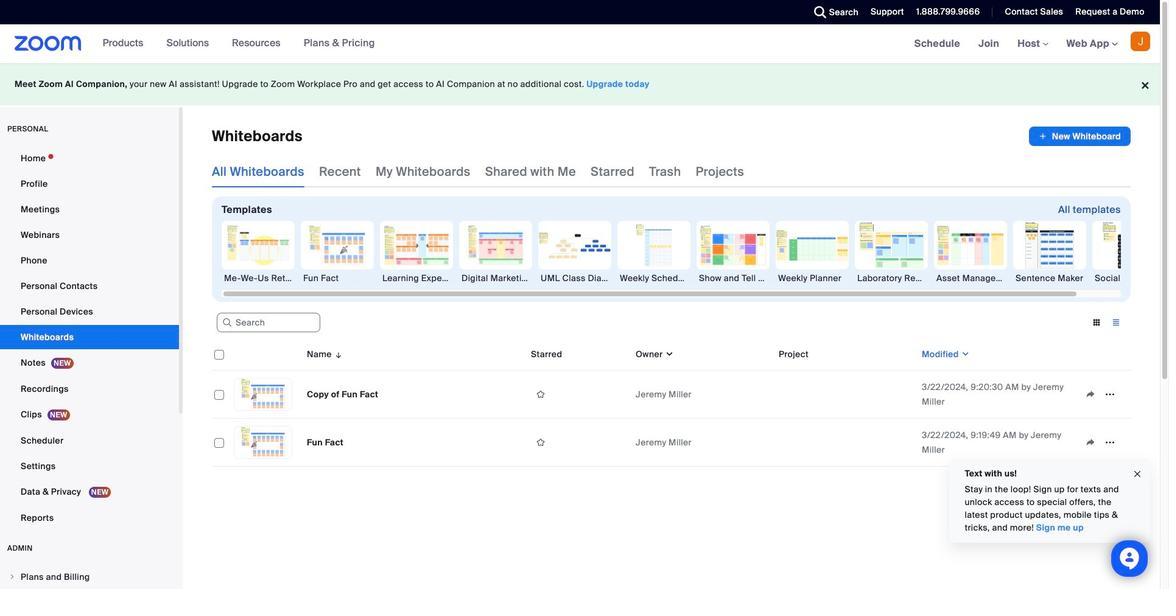 Task type: describe. For each thing, give the bounding box(es) containing it.
thumbnail of copy of fun fact image
[[234, 379, 292, 410]]

product information navigation
[[94, 24, 384, 63]]

meetings navigation
[[905, 24, 1160, 64]]

grid mode, not selected image
[[1087, 317, 1106, 328]]

tabs of all whiteboard page tab list
[[212, 156, 744, 188]]

more options for fun fact image
[[1100, 437, 1120, 448]]

click to star the whiteboard fun fact image
[[531, 437, 550, 448]]

close image
[[1133, 467, 1142, 481]]

me-we-us retrospective element
[[222, 272, 295, 284]]

digital marketing canvas element
[[459, 272, 532, 284]]

1 vertical spatial fun fact element
[[307, 437, 344, 448]]

share image for 'more options for copy of fun fact' image
[[1081, 389, 1100, 400]]

sentence maker element
[[1013, 272, 1086, 284]]

personal menu menu
[[0, 146, 179, 532]]

uml class diagram element
[[538, 272, 611, 284]]

right image
[[9, 574, 16, 581]]

laboratory report element
[[855, 272, 928, 284]]

learning experience canvas element
[[380, 272, 453, 284]]



Task type: locate. For each thing, give the bounding box(es) containing it.
menu item
[[0, 566, 179, 589]]

cell
[[774, 371, 917, 419], [774, 419, 917, 467]]

2 share image from the top
[[1081, 437, 1100, 448]]

footer
[[0, 63, 1160, 105]]

0 vertical spatial share image
[[1081, 389, 1100, 400]]

Search text field
[[217, 313, 320, 333]]

list mode, selected image
[[1106, 317, 1126, 328]]

down image
[[663, 348, 674, 360]]

copy of fun fact element
[[307, 389, 378, 400]]

arrow down image
[[332, 347, 343, 362]]

share image for "more options for fun fact" icon
[[1081, 437, 1100, 448]]

cell for share image for "more options for fun fact" icon
[[774, 419, 917, 467]]

fun fact element
[[301, 272, 374, 284], [307, 437, 344, 448]]

application
[[1029, 127, 1131, 146], [212, 339, 1140, 476], [1081, 385, 1126, 404], [1081, 434, 1126, 452]]

zoom logo image
[[15, 36, 81, 51]]

more options for copy of fun fact image
[[1100, 389, 1120, 400]]

show and tell with a twist element
[[697, 272, 770, 284]]

1 vertical spatial share image
[[1081, 437, 1100, 448]]

thumbnail of fun fact image
[[234, 427, 292, 459]]

click to star the whiteboard copy of fun fact image
[[531, 389, 550, 400]]

2 cell from the top
[[774, 419, 917, 467]]

weekly planner element
[[776, 272, 849, 284]]

share image up "more options for fun fact" icon
[[1081, 389, 1100, 400]]

profile picture image
[[1131, 32, 1150, 51]]

asset management element
[[934, 272, 1007, 284]]

1 share image from the top
[[1081, 389, 1100, 400]]

cell for share image corresponding to 'more options for copy of fun fact' image
[[774, 371, 917, 419]]

weekly schedule element
[[617, 272, 691, 284]]

share image
[[1081, 389, 1100, 400], [1081, 437, 1100, 448]]

0 vertical spatial fun fact element
[[301, 272, 374, 284]]

banner
[[0, 24, 1160, 64]]

1 cell from the top
[[774, 371, 917, 419]]

share image down 'more options for copy of fun fact' image
[[1081, 437, 1100, 448]]

social emotional learning element
[[1092, 272, 1166, 284]]



Task type: vqa. For each thing, say whether or not it's contained in the screenshot.
1st right icon from the bottom of the Admin Menu menu
no



